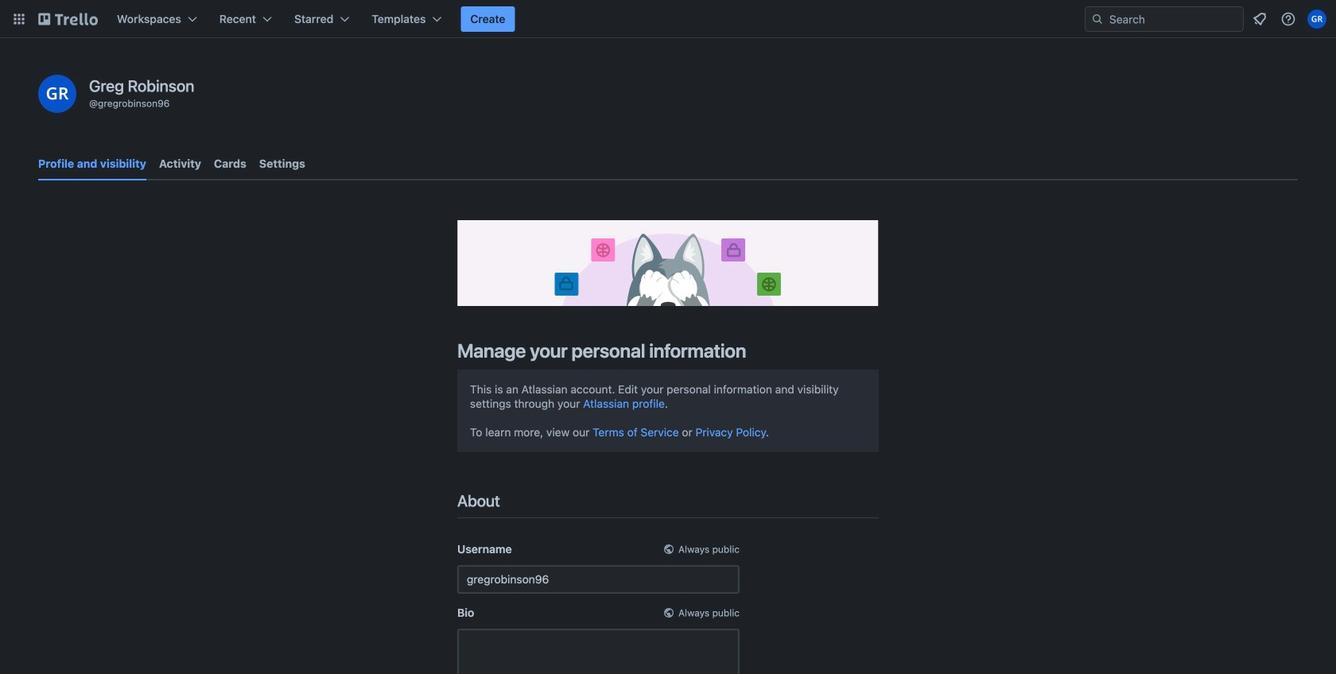 Task type: locate. For each thing, give the bounding box(es) containing it.
open information menu image
[[1281, 11, 1297, 27]]

greg robinson (gregrobinson96) image down back to home image
[[38, 75, 76, 113]]

1 horizontal spatial greg robinson (gregrobinson96) image
[[1308, 10, 1327, 29]]

1 vertical spatial greg robinson (gregrobinson96) image
[[38, 75, 76, 113]]

None text field
[[457, 565, 740, 594]]

None text field
[[457, 629, 740, 675]]

Search field
[[1085, 6, 1244, 32]]

back to home image
[[38, 6, 98, 32]]

0 vertical spatial greg robinson (gregrobinson96) image
[[1308, 10, 1327, 29]]

primary element
[[0, 0, 1336, 38]]

greg robinson (gregrobinson96) image right open information menu image in the right top of the page
[[1308, 10, 1327, 29]]

greg robinson (gregrobinson96) image
[[1308, 10, 1327, 29], [38, 75, 76, 113]]



Task type: describe. For each thing, give the bounding box(es) containing it.
0 horizontal spatial greg robinson (gregrobinson96) image
[[38, 75, 76, 113]]

0 notifications image
[[1251, 10, 1270, 29]]

search image
[[1091, 13, 1104, 25]]



Task type: vqa. For each thing, say whether or not it's contained in the screenshot.
'Everyone' on the top left
no



